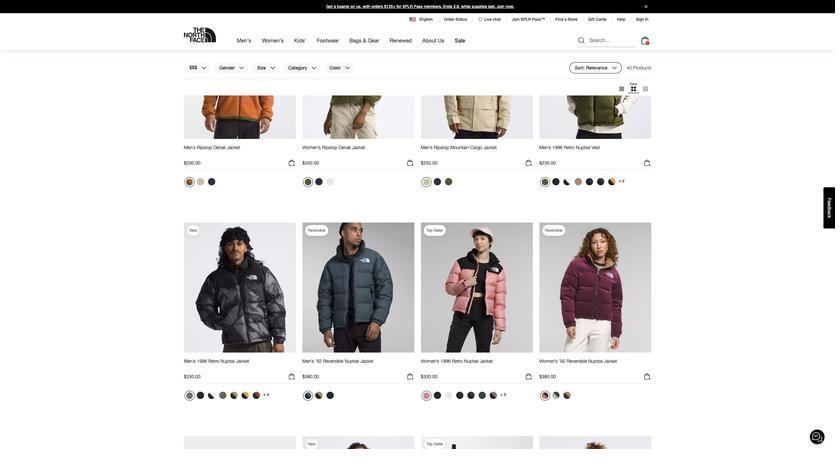 Task type: describe. For each thing, give the bounding box(es) containing it.
1996 for women's 1996 retro nuptse jacket
[[441, 358, 451, 364]]

Summit Navy/TNF Black radio
[[455, 390, 465, 401]]

1 vertical spatial coal brown/tnf black image
[[468, 392, 475, 399]]

reversible inside button
[[567, 358, 587, 364]]

$330.00 for women's
[[421, 374, 438, 379]]

the north face home page image
[[184, 28, 216, 42]]

3
[[504, 393, 506, 397]]

ripstop for men's ripstop denali jacket
[[197, 145, 212, 150]]

Recycled TNF Black radio
[[195, 390, 206, 401]]

sign
[[636, 17, 645, 22]]

summit navy image for $250.00
[[434, 178, 441, 185]]

tnf black denim image
[[327, 392, 334, 399]]

seller for women's 1996 retro nuptse jacket image
[[434, 228, 443, 233]]

denali etip™ gloves image
[[421, 436, 533, 449]]

status
[[456, 17, 467, 22]]

footwear
[[317, 37, 339, 43]]

2
[[623, 179, 625, 183]]

k
[[827, 216, 833, 218]]

Pine Needle/Misty Sage radio
[[551, 390, 561, 401]]

about
[[423, 37, 437, 43]]

+ 4 button
[[262, 390, 270, 400]]

nuptse for men's 1996 retro nuptse jacket
[[221, 358, 235, 364]]

women's for women's 1996 retro nuptse jacket
[[421, 358, 439, 364]]

order status link
[[444, 17, 467, 22]]

denali for men's ripstop denali jacket
[[214, 145, 226, 150]]

gender
[[220, 65, 235, 70]]

$230.00
[[540, 160, 556, 166]]

women's
[[262, 37, 284, 43]]

Almond Butter radio
[[573, 177, 584, 187]]

sign in
[[636, 17, 649, 22]]

1 horizontal spatial coal brown/tnf black image
[[597, 178, 605, 185]]

$380.00 for women's
[[540, 374, 556, 379]]

men's '92 reversible nuptse jacket image
[[303, 222, 414, 353]]

forest olive image for tnf white/tnf black option
[[542, 179, 549, 185]]

jacket for men's '92 reversible nuptse jacket
[[360, 358, 374, 364]]

men's 1996 retro nuptse vest button
[[540, 145, 600, 156]]

women's '92 reversible nuptse jacket
[[540, 358, 617, 364]]

b
[[827, 208, 833, 211]]

nuptse for men's '92 reversible nuptse jacket
[[345, 358, 359, 364]]

40
[[627, 65, 632, 70]]

women's ripstop denali jacket
[[303, 145, 365, 150]]

0 horizontal spatial summit gold/tnf black radio
[[240, 390, 250, 401]]

for
[[397, 4, 402, 9]]

$330.00 button for women's 1996 retro nuptse jacket
[[421, 373, 533, 384]]

women's denali jacket image
[[540, 436, 652, 449]]

TNF Black Denim radio
[[325, 390, 335, 401]]

men's 1996 retro nuptse vest
[[540, 145, 600, 150]]

category button
[[283, 62, 321, 73]]

top seller for women's 1996 retro nuptse jacket image
[[427, 228, 443, 233]]

men's for men's ripstop denali jacket
[[184, 145, 196, 150]]

1 vertical spatial xplr
[[521, 17, 531, 22]]

on
[[351, 4, 355, 9]]

recycled tnf black image for $230.00
[[552, 178, 560, 185]]

Summit Navy/TNF Black radio
[[584, 177, 595, 187]]

+ for men's 1996 retro nuptse vest
[[619, 179, 622, 183]]

jacket for men's ripstop mountain cargo jacket
[[484, 145, 497, 150]]

$330.00 button for men's 1996 retro nuptse jacket
[[184, 373, 296, 384]]

gift cards
[[588, 17, 607, 22]]

store
[[568, 17, 578, 22]]

&
[[363, 37, 366, 43]]

gravel image for gravel option
[[423, 179, 430, 185]]

relevance
[[586, 65, 608, 70]]

get a beanie on us, with orders $125+ for xplr pass members. ends 2.6, while supplies last. join now. link
[[0, 0, 836, 13]]

Almond Butter/TNF Black radio
[[229, 390, 239, 401]]

color
[[330, 65, 341, 70]]

denali for women's ripstop denali jacket
[[339, 145, 351, 150]]

almond butter/coal brown image
[[564, 392, 571, 399]]

with
[[363, 4, 370, 9]]

+ 3 button
[[499, 390, 507, 400]]

men's 1996 retro nuptse jacket image
[[184, 222, 296, 353]]

1 e from the top
[[827, 201, 833, 203]]

TNF White/TNF Black radio
[[562, 177, 573, 187]]

+ 4
[[263, 393, 269, 397]]

order status
[[444, 17, 467, 22]]

falcon brown image
[[219, 392, 226, 399]]

ends
[[443, 4, 453, 9]]

chat
[[493, 17, 501, 22]]

recycled tnf black image for $330.00
[[434, 392, 441, 399]]

gift cards link
[[588, 17, 607, 22]]

Fawn Grey/TNF Black radio
[[488, 390, 499, 401]]

0 vertical spatial join
[[497, 4, 505, 9]]

sale link
[[455, 31, 465, 49]]

view button
[[628, 82, 640, 96]]

1
[[647, 41, 648, 45]]

Smoked Pearl Garment Fold Print radio
[[185, 391, 194, 401]]

f
[[827, 198, 833, 201]]

kids'
[[294, 37, 306, 43]]

$200.00 for women's
[[303, 160, 319, 166]]

now.
[[506, 4, 514, 9]]

find
[[556, 17, 564, 22]]

size
[[257, 65, 266, 70]]

renewed link
[[390, 31, 412, 49]]

d
[[827, 206, 833, 208]]

live
[[485, 17, 492, 22]]

1 link
[[640, 35, 651, 46]]

top for denali etip™ gloves image at the right bottom of page
[[427, 442, 433, 447]]

men's 1996 retro nuptse jacket button
[[184, 358, 249, 370]]

White Dune radio
[[325, 177, 335, 187]]

brandy brown/tnf black image
[[253, 392, 260, 399]]

1 horizontal spatial new
[[308, 442, 316, 447]]

help
[[617, 17, 626, 22]]

tnf white/tnf black image for $330.00
[[208, 392, 215, 399]]

forest olive image for white dune option
[[305, 179, 311, 185]]

last.
[[488, 4, 496, 9]]

help link
[[617, 17, 626, 22]]

top for women's 1996 retro nuptse jacket image
[[427, 228, 433, 233]]

$330.00 for men's
[[184, 374, 201, 379]]

summit navy/tnf black image
[[586, 178, 593, 185]]

$200.00 button for women's ripstop denali jacket
[[303, 159, 414, 170]]

'92 for men's
[[315, 358, 322, 364]]

live chat
[[485, 17, 501, 22]]

smoked pearl garment fold print image
[[186, 393, 193, 399]]

jacket for men's 1996 retro nuptse jacket
[[236, 358, 249, 364]]

us
[[438, 37, 445, 43]]

women's '92 reversible nuptse jacket image
[[540, 222, 652, 353]]

2 summit navy radio from the left
[[432, 177, 443, 187]]

retro for men's 1996 retro nuptse jacket
[[208, 358, 219, 364]]

$125+
[[384, 4, 396, 9]]

sort: relevance
[[575, 65, 608, 70]]

bags
[[350, 37, 362, 43]]

new for men's 1996 retro nuptse vest
[[545, 14, 553, 19]]

beanie
[[337, 4, 350, 9]]

members.
[[424, 4, 442, 9]]

almond butter/tnf black image
[[315, 392, 323, 399]]

women's ripstop denali jacket image
[[303, 8, 414, 139]]

find a store link
[[556, 17, 578, 22]]

c
[[827, 213, 833, 216]]

a for beanie
[[334, 4, 336, 9]]

size button
[[252, 62, 280, 73]]

Boysenberry/Almond Butter radio
[[540, 391, 550, 401]]

+ for women's 1996 retro nuptse jacket
[[501, 393, 503, 397]]

gear
[[368, 37, 379, 43]]

sign in button
[[636, 17, 649, 22]]

women's 1996 retro nuptse jacket button
[[421, 358, 493, 370]]

men's for men's '92 reversible nuptse jacket
[[303, 358, 314, 364]]

+ for men's 1996 retro nuptse jacket
[[263, 393, 266, 397]]

get a beanie on us, with orders $125+ for xplr pass members. ends 2.6, while supplies last. join now.
[[326, 4, 514, 9]]

pass
[[414, 4, 423, 9]]

nuptse for women's 1996 retro nuptse jacket
[[464, 358, 479, 364]]

women's for women's '92 reversible nuptse jacket
[[540, 358, 558, 364]]

sort:
[[575, 65, 585, 70]]

Gravel radio
[[422, 177, 432, 187]]

$250.00 button
[[421, 159, 533, 170]]

top seller for denali etip™ gloves image at the right bottom of page
[[427, 442, 443, 447]]

Gravel radio
[[195, 177, 206, 187]]

almond butter image
[[575, 178, 582, 185]]

desert rust/forest olive image
[[186, 179, 193, 185]]

seller for denali etip™ gloves image at the right bottom of page
[[434, 442, 443, 447]]

summit navy image for $200.00
[[315, 178, 323, 185]]

order
[[444, 17, 455, 22]]

1 summit navy image from the left
[[208, 178, 215, 185]]

+ 3
[[501, 393, 506, 397]]

while
[[461, 4, 471, 9]]

get
[[326, 4, 333, 9]]



Task type: vqa. For each thing, say whether or not it's contained in the screenshot.


Task type: locate. For each thing, give the bounding box(es) containing it.
1 horizontal spatial join
[[512, 17, 520, 22]]

reversible inside 'button'
[[323, 358, 344, 364]]

color button
[[324, 62, 355, 73]]

ripstop for women's ripstop denali jacket
[[322, 145, 338, 150]]

jacket for women's 1996 retro nuptse jacket
[[480, 358, 493, 364]]

1 $200.00 button from the left
[[184, 159, 296, 170]]

1996 for men's 1996 retro nuptse vest
[[553, 145, 563, 150]]

0 horizontal spatial +
[[263, 393, 266, 397]]

'92 for women's
[[559, 358, 566, 364]]

forest olive image
[[445, 178, 452, 185], [305, 179, 311, 185], [542, 179, 549, 185]]

women's 1996 retro nuptse jacket
[[421, 358, 493, 364]]

2 vertical spatial new
[[308, 442, 316, 447]]

1 denali from the left
[[214, 145, 226, 150]]

kids' link
[[294, 31, 306, 49]]

women's '92 reversible nuptse jacket button
[[540, 358, 617, 370]]

white dune image
[[327, 178, 334, 185]]

a right find
[[565, 17, 567, 22]]

2 horizontal spatial forest olive image
[[542, 179, 549, 185]]

1 horizontal spatial $200.00 button
[[303, 159, 414, 170]]

top seller
[[427, 228, 443, 233], [427, 442, 443, 447]]

$200.00 up summit navy radio
[[303, 160, 319, 166]]

$380.00 button for men's '92 reversible nuptse jacket
[[303, 373, 414, 384]]

$200.00 for men's
[[184, 160, 201, 166]]

renewed
[[390, 37, 412, 43]]

fawn grey/tnf black image
[[490, 392, 497, 399]]

$200.00 up desert rust/forest olive radio
[[184, 160, 201, 166]]

e up d at the right of the page
[[827, 201, 833, 203]]

summit navy radio right gravel radio
[[206, 177, 217, 187]]

pine needle image
[[479, 392, 486, 399]]

1 horizontal spatial summit navy image
[[315, 178, 323, 185]]

2 top seller from the top
[[427, 442, 443, 447]]

1 vertical spatial summit gold/tnf black radio
[[240, 390, 250, 401]]

0 horizontal spatial $380.00 button
[[303, 373, 414, 384]]

0 horizontal spatial summit navy image
[[208, 178, 215, 185]]

+ 2
[[619, 179, 625, 183]]

summit navy radio right gravel option
[[432, 177, 443, 187]]

2 $330.00 from the left
[[421, 374, 438, 379]]

forest olive image right gravel option
[[445, 178, 452, 185]]

almond butter/tnf black image
[[230, 392, 238, 399]]

men's ripstop mountain cargo jacket button
[[421, 145, 497, 156]]

+
[[619, 179, 622, 183], [263, 393, 266, 397], [501, 393, 503, 397]]

orders
[[372, 4, 383, 9]]

1 $380.00 button from the left
[[303, 373, 414, 384]]

$$$
[[190, 65, 197, 70]]

Shady Rose radio
[[422, 391, 432, 401]]

0 vertical spatial xplr
[[403, 4, 413, 9]]

sale
[[455, 37, 465, 43]]

bags & gear link
[[350, 31, 379, 49]]

coal brown/tnf black radio left "pine needle" image
[[466, 390, 476, 401]]

1 $330.00 from the left
[[184, 374, 201, 379]]

denali inside button
[[339, 145, 351, 150]]

1 vertical spatial recycled tnf black radio
[[432, 390, 443, 401]]

Summit Navy radio
[[206, 177, 217, 187], [432, 177, 443, 187]]

search all image
[[578, 36, 586, 44]]

summit gold/tnf black radio left the + 2 button
[[607, 177, 617, 187]]

Recycled TNF Black radio
[[551, 177, 561, 187], [432, 390, 443, 401]]

Summit Navy radio
[[314, 177, 324, 187]]

1 horizontal spatial recycled tnf black image
[[552, 178, 560, 185]]

Search search field
[[577, 34, 636, 47]]

2 horizontal spatial +
[[619, 179, 622, 183]]

f e e d b a c k
[[827, 198, 833, 218]]

2 horizontal spatial women's
[[540, 358, 558, 364]]

0 vertical spatial tnf white/tnf black image
[[564, 178, 571, 185]]

1 horizontal spatial a
[[565, 17, 567, 22]]

$380.00 button
[[303, 373, 414, 384], [540, 373, 652, 384]]

0 horizontal spatial tnf white/tnf black image
[[208, 392, 215, 399]]

summit navy image inside summit navy radio
[[315, 178, 323, 185]]

0 horizontal spatial a
[[334, 4, 336, 9]]

2 horizontal spatial summit navy image
[[434, 178, 441, 185]]

coal brown/tnf black radio right summit navy/tnf black radio
[[596, 177, 606, 187]]

tnf white/tnf black image
[[564, 178, 571, 185], [208, 392, 215, 399]]

+ left 2
[[619, 179, 622, 183]]

2 horizontal spatial retro
[[564, 145, 575, 150]]

0 horizontal spatial forest olive radio
[[303, 177, 313, 187]]

2 horizontal spatial forest olive radio
[[540, 177, 550, 187]]

forest olive radio left summit navy radio
[[303, 177, 313, 187]]

0 horizontal spatial denali
[[214, 145, 226, 150]]

0 vertical spatial seller
[[434, 228, 443, 233]]

retro inside 'button'
[[564, 145, 575, 150]]

0 vertical spatial summit gold/tnf black radio
[[607, 177, 617, 187]]

+ inside + 3 'button'
[[501, 393, 503, 397]]

1996 inside the men's 1996 retro nuptse jacket button
[[197, 358, 207, 364]]

2 horizontal spatial a
[[827, 211, 833, 213]]

join
[[497, 4, 505, 9], [512, 17, 520, 22]]

new
[[545, 14, 553, 19], [190, 228, 197, 233], [308, 442, 316, 447]]

2 seller from the top
[[434, 442, 443, 447]]

recycled tnf black radio right the shady rose option
[[432, 390, 443, 401]]

nuptse for men's 1996 retro nuptse vest
[[576, 145, 591, 150]]

men's '92 reversible nuptse jacket
[[303, 358, 374, 364]]

1 vertical spatial coal brown/tnf black radio
[[466, 390, 476, 401]]

jacket for women's '92 reversible nuptse jacket
[[604, 358, 617, 364]]

2 denali from the left
[[339, 145, 351, 150]]

Pine Needle radio
[[477, 390, 488, 401]]

coal brown/tnf black image
[[597, 178, 605, 185], [468, 392, 475, 399]]

gift
[[588, 17, 595, 22]]

1996 for men's 1996 retro nuptse jacket
[[197, 358, 207, 364]]

close image
[[642, 5, 651, 8]]

Summit Gold/TNF Black radio
[[607, 177, 617, 187], [240, 390, 250, 401]]

ripstop
[[197, 145, 212, 150], [322, 145, 338, 150], [434, 145, 449, 150]]

0 vertical spatial recycled tnf black radio
[[551, 177, 561, 187]]

men's '92 reversible nuptse jacket button
[[303, 358, 374, 370]]

e up b
[[827, 203, 833, 206]]

1 horizontal spatial $380.00
[[540, 374, 556, 379]]

1 horizontal spatial xplr
[[521, 17, 531, 22]]

f e e d b a c k button
[[824, 187, 836, 229]]

2 $380.00 button from the left
[[540, 373, 652, 384]]

0 vertical spatial a
[[334, 4, 336, 9]]

gender button
[[214, 62, 249, 73]]

pass™
[[532, 17, 545, 22]]

tnf white/tnf black image left falcon brown option
[[208, 392, 215, 399]]

1 vertical spatial a
[[565, 17, 567, 22]]

gravel image inside option
[[423, 179, 430, 185]]

view
[[630, 82, 638, 86]]

2 $330.00 button from the left
[[421, 373, 533, 384]]

0 horizontal spatial ripstop
[[197, 145, 212, 150]]

men's for men's 1996 retro nuptse vest
[[540, 145, 551, 150]]

1 vertical spatial seller
[[434, 442, 443, 447]]

ripstop inside 'button'
[[197, 145, 212, 150]]

'92 inside 'button'
[[315, 358, 322, 364]]

men's thermoball™ traction mules v denali image
[[184, 436, 296, 449]]

join down now.
[[512, 17, 520, 22]]

forest olive radio right gravel option
[[443, 177, 454, 187]]

$230.00 button
[[540, 159, 652, 170]]

1996 inside the men's 1996 retro nuptse vest 'button'
[[553, 145, 563, 150]]

forest olive radio for summit navy radio
[[303, 177, 313, 187]]

0 horizontal spatial 1996
[[197, 358, 207, 364]]

recycled tnf black image
[[197, 392, 204, 399]]

about us
[[423, 37, 445, 43]]

Almond Butter/TNF Black radio
[[314, 390, 324, 401]]

coal brown/tnf black image right summit navy/tnf black radio
[[597, 178, 605, 185]]

top
[[427, 228, 433, 233], [427, 442, 433, 447]]

$200.00
[[184, 160, 201, 166], [303, 160, 319, 166]]

women's ripstop denali jacket button
[[303, 145, 365, 156]]

0 horizontal spatial '92
[[315, 358, 322, 364]]

e
[[827, 201, 833, 203], [827, 203, 833, 206]]

2 top from the top
[[427, 442, 433, 447]]

1 horizontal spatial forest olive image
[[445, 178, 452, 185]]

coal brown/tnf black image left "pine needle" image
[[468, 392, 475, 399]]

0 horizontal spatial recycled tnf black image
[[434, 392, 441, 399]]

0 horizontal spatial forest olive image
[[305, 179, 311, 185]]

2 $380.00 from the left
[[540, 374, 556, 379]]

1 horizontal spatial +
[[501, 393, 503, 397]]

$330.00 button up "pine needle" image
[[421, 373, 533, 384]]

1 vertical spatial new
[[190, 228, 197, 233]]

2 summit navy image from the left
[[315, 178, 323, 185]]

category
[[288, 65, 307, 70]]

2 horizontal spatial new
[[545, 14, 553, 19]]

2 e from the top
[[827, 203, 833, 206]]

summit gold/tnf black radio right almond butter/tnf black option
[[240, 390, 250, 401]]

+ left 4
[[263, 393, 266, 397]]

recycled tnf black radio for $330.00
[[432, 390, 443, 401]]

xplr left pass™
[[521, 17, 531, 22]]

summit gold/tnf black image
[[242, 392, 249, 399]]

0 horizontal spatial $330.00
[[184, 374, 201, 379]]

women's for women's ripstop denali jacket
[[303, 145, 321, 150]]

Desert Rust/Forest Olive radio
[[185, 177, 194, 187]]

us,
[[356, 4, 362, 9]]

1 top from the top
[[427, 228, 433, 233]]

xplr right for
[[403, 4, 413, 9]]

2 horizontal spatial 1996
[[553, 145, 563, 150]]

$200.00 button for men's ripstop denali jacket
[[184, 159, 296, 170]]

0 horizontal spatial $330.00 button
[[184, 373, 296, 384]]

'92 inside button
[[559, 358, 566, 364]]

men's 1996 retro nuptse vest image
[[540, 8, 652, 139]]

forest olive radio down $230.00
[[540, 177, 550, 187]]

recycled tnf black image right the shady rose option
[[434, 392, 441, 399]]

0 horizontal spatial coal brown/tnf black image
[[468, 392, 475, 399]]

0 horizontal spatial new
[[190, 228, 197, 233]]

40 products
[[627, 65, 652, 70]]

1 seller from the top
[[434, 228, 443, 233]]

a for store
[[565, 17, 567, 22]]

$380.00 up boysenberry/almond butter icon
[[540, 374, 556, 379]]

0 horizontal spatial coal brown/tnf black radio
[[466, 390, 476, 401]]

1 $330.00 button from the left
[[184, 373, 296, 384]]

men's 1996 retro nuptse jacket
[[184, 358, 249, 364]]

Almond Butter/Coal Brown radio
[[562, 390, 573, 401]]

1 vertical spatial join
[[512, 17, 520, 22]]

men's denali jacket image
[[303, 436, 414, 449]]

0 horizontal spatial summit navy radio
[[206, 177, 217, 187]]

$330.00 up the shady rose option
[[421, 374, 438, 379]]

1 horizontal spatial $380.00 button
[[540, 373, 652, 384]]

2.6,
[[454, 4, 460, 9]]

gravel image for gravel radio
[[197, 178, 204, 185]]

join xplr pass™
[[512, 17, 545, 22]]

1 horizontal spatial recycled tnf black radio
[[551, 177, 561, 187]]

Gardenia White radio
[[443, 390, 454, 401]]

1 horizontal spatial forest olive radio
[[443, 177, 454, 187]]

men's ripstop mountain cargo jacket image
[[421, 8, 533, 139]]

2 $200.00 button from the left
[[303, 159, 414, 170]]

gravel image inside radio
[[197, 178, 204, 185]]

1 horizontal spatial 1996
[[441, 358, 451, 364]]

$330.00 button up summit gold/tnf black image
[[184, 373, 296, 384]]

1 horizontal spatial retro
[[452, 358, 463, 364]]

forest olive image down $230.00
[[542, 179, 549, 185]]

gravel image right "desert rust/forest olive" icon
[[197, 178, 204, 185]]

nuptse
[[576, 145, 591, 150], [221, 358, 235, 364], [345, 358, 359, 364], [464, 358, 479, 364], [589, 358, 603, 364]]

0 horizontal spatial $200.00
[[184, 160, 201, 166]]

1 horizontal spatial tnf white/tnf black image
[[564, 178, 571, 185]]

1 horizontal spatial denali
[[339, 145, 351, 150]]

40 products status
[[627, 62, 652, 73]]

women's link
[[262, 31, 284, 49]]

$380.00 button down "women's '92 reversible nuptse jacket" button at the bottom right
[[540, 373, 652, 384]]

1 horizontal spatial summit gold/tnf black radio
[[607, 177, 617, 187]]

tnf white/tnf black image inside tnf white/tnf black radio
[[208, 392, 215, 399]]

$380.00 button down the men's '92 reversible nuptse jacket 'button'
[[303, 373, 414, 384]]

0 horizontal spatial $200.00 button
[[184, 159, 296, 170]]

$380.00 button for women's '92 reversible nuptse jacket
[[540, 373, 652, 384]]

a
[[334, 4, 336, 9], [565, 17, 567, 22], [827, 211, 833, 213]]

1 top seller from the top
[[427, 228, 443, 233]]

0 vertical spatial new
[[545, 14, 553, 19]]

recycled tnf black image left tnf white/tnf black option
[[552, 178, 560, 185]]

tnf white/tnf black image for $230.00
[[564, 178, 571, 185]]

recycled tnf black radio left tnf white/tnf black option
[[551, 177, 561, 187]]

1 horizontal spatial ripstop
[[322, 145, 338, 150]]

men's link
[[237, 31, 251, 49]]

mountain
[[451, 145, 469, 150]]

1 horizontal spatial $200.00
[[303, 160, 319, 166]]

+ left 3
[[501, 393, 503, 397]]

men's
[[184, 145, 196, 150], [421, 145, 433, 150], [540, 145, 551, 150], [184, 358, 196, 364], [303, 358, 314, 364]]

0 vertical spatial recycled tnf black image
[[552, 178, 560, 185]]

0 vertical spatial top
[[427, 228, 433, 233]]

0 horizontal spatial gravel image
[[197, 178, 204, 185]]

2 horizontal spatial ripstop
[[434, 145, 449, 150]]

$250.00
[[421, 160, 438, 166]]

view list box
[[616, 82, 652, 96]]

shady rose image
[[423, 393, 430, 399]]

Falcon Brown radio
[[218, 390, 228, 401]]

Forest Olive radio
[[443, 177, 454, 187], [303, 177, 313, 187], [540, 177, 550, 187]]

1 vertical spatial tnf white/tnf black image
[[208, 392, 215, 399]]

ripstop for men's ripstop mountain cargo jacket
[[434, 145, 449, 150]]

1 ripstop from the left
[[197, 145, 212, 150]]

1 horizontal spatial $330.00 button
[[421, 373, 533, 384]]

new for men's 1996 retro nuptse jacket
[[190, 228, 197, 233]]

in
[[646, 17, 649, 22]]

$choose color$ option group
[[184, 177, 218, 190], [303, 177, 336, 190], [421, 177, 455, 190], [540, 177, 618, 190], [184, 390, 262, 404], [303, 390, 336, 404], [421, 390, 499, 404], [540, 390, 573, 404]]

1 horizontal spatial gravel image
[[423, 179, 430, 185]]

summit navy/tnf black image
[[456, 392, 464, 399]]

1 summit navy radio from the left
[[206, 177, 217, 187]]

Coal Brown/TNF Black radio
[[596, 177, 606, 187], [466, 390, 476, 401]]

men's
[[237, 37, 251, 43]]

$380.00 up denim blue/tnf black radio
[[303, 374, 319, 379]]

english
[[420, 17, 433, 22]]

Denim Blue/TNF Black radio
[[303, 391, 313, 401]]

summit navy image right gravel radio
[[208, 178, 215, 185]]

men's ripstop denali jacket button
[[184, 145, 240, 156]]

3 summit navy image from the left
[[434, 178, 441, 185]]

men's ripstop denali jacket image
[[184, 8, 296, 139]]

join right last. on the top right of the page
[[497, 4, 505, 9]]

$$$ button
[[184, 62, 211, 73]]

summit gold/tnf black image
[[608, 178, 616, 185]]

0 horizontal spatial $380.00
[[303, 374, 319, 379]]

bags & gear
[[350, 37, 379, 43]]

men's for men's ripstop mountain cargo jacket
[[421, 145, 433, 150]]

1 $200.00 from the left
[[184, 160, 201, 166]]

women's 1996 retro nuptse jacket image
[[421, 222, 533, 353]]

denim blue/tnf black image
[[305, 393, 311, 399]]

$330.00 up smoked pearl garment fold print radio on the left bottom of the page
[[184, 374, 201, 379]]

sort: relevance button
[[570, 62, 622, 73]]

0 horizontal spatial women's
[[303, 145, 321, 150]]

retro for men's 1996 retro nuptse vest
[[564, 145, 575, 150]]

forest olive image left summit navy radio
[[305, 179, 311, 185]]

'92
[[315, 358, 322, 364], [559, 358, 566, 364]]

summit navy image right gravel option
[[434, 178, 441, 185]]

1 '92 from the left
[[315, 358, 322, 364]]

1 horizontal spatial $330.00
[[421, 374, 438, 379]]

Brandy Brown/TNF Black radio
[[251, 390, 262, 401]]

nuptse for women's '92 reversible nuptse jacket
[[589, 358, 603, 364]]

0 vertical spatial coal brown/tnf black radio
[[596, 177, 606, 187]]

recycled tnf black image
[[552, 178, 560, 185], [434, 392, 441, 399]]

men's ripstop mountain cargo jacket
[[421, 145, 497, 150]]

3 ripstop from the left
[[434, 145, 449, 150]]

0 horizontal spatial xplr
[[403, 4, 413, 9]]

1 horizontal spatial summit navy radio
[[432, 177, 443, 187]]

retro
[[564, 145, 575, 150], [208, 358, 219, 364], [452, 358, 463, 364]]

a up k
[[827, 211, 833, 213]]

gravel image
[[197, 178, 204, 185], [423, 179, 430, 185]]

boysenberry/almond butter image
[[542, 393, 549, 399]]

1 $380.00 from the left
[[303, 374, 319, 379]]

+ 2 button
[[618, 177, 626, 186]]

1 vertical spatial top
[[427, 442, 433, 447]]

pine needle/misty sage image
[[552, 392, 560, 399]]

summit navy image left white dune option
[[315, 178, 323, 185]]

women's
[[303, 145, 321, 150], [421, 358, 439, 364], [540, 358, 558, 364]]

1 horizontal spatial '92
[[559, 358, 566, 364]]

TNF White/TNF Black radio
[[206, 390, 217, 401]]

tnf white/tnf black image left almond butter "radio"
[[564, 178, 571, 185]]

0 horizontal spatial join
[[497, 4, 505, 9]]

$380.00
[[303, 374, 319, 379], [540, 374, 556, 379]]

retro for women's 1996 retro nuptse jacket
[[452, 358, 463, 364]]

cargo
[[470, 145, 483, 150]]

a right get
[[334, 4, 336, 9]]

0 horizontal spatial retro
[[208, 358, 219, 364]]

denali inside 'button'
[[214, 145, 226, 150]]

1996 inside the women's 1996 retro nuptse jacket button
[[441, 358, 451, 364]]

summit navy image
[[208, 178, 215, 185], [315, 178, 323, 185], [434, 178, 441, 185]]

2 $200.00 from the left
[[303, 160, 319, 166]]

tnf white/tnf black image inside tnf white/tnf black option
[[564, 178, 571, 185]]

english link
[[410, 16, 434, 22]]

2 '92 from the left
[[559, 358, 566, 364]]

1 vertical spatial top seller
[[427, 442, 443, 447]]

1 horizontal spatial women's
[[421, 358, 439, 364]]

1 horizontal spatial coal brown/tnf black radio
[[596, 177, 606, 187]]

$380.00 for men's
[[303, 374, 319, 379]]

1 vertical spatial recycled tnf black image
[[434, 392, 441, 399]]

find a store
[[556, 17, 578, 22]]

gravel image down $250.00
[[423, 179, 430, 185]]

2 vertical spatial a
[[827, 211, 833, 213]]

2 ripstop from the left
[[322, 145, 338, 150]]

denali
[[214, 145, 226, 150], [339, 145, 351, 150]]

live chat button
[[478, 16, 502, 22]]

0 vertical spatial coal brown/tnf black image
[[597, 178, 605, 185]]

men's for men's 1996 retro nuptse jacket
[[184, 358, 196, 364]]

men's ripstop denali jacket
[[184, 145, 240, 150]]

forest olive radio for recycled tnf black option associated with $230.00
[[540, 177, 550, 187]]

recycled tnf black radio for $230.00
[[551, 177, 561, 187]]

reversible
[[308, 228, 326, 233], [545, 228, 563, 233], [323, 358, 344, 364], [567, 358, 587, 364]]

$200.00 button down men's ripstop denali jacket 'button' at the left top of page
[[184, 159, 296, 170]]

0 vertical spatial top seller
[[427, 228, 443, 233]]

vest
[[592, 145, 600, 150]]

$200.00 button down women's ripstop denali jacket button
[[303, 159, 414, 170]]

0 horizontal spatial recycled tnf black radio
[[432, 390, 443, 401]]

a inside button
[[827, 211, 833, 213]]

gardenia white image
[[445, 392, 452, 399]]



